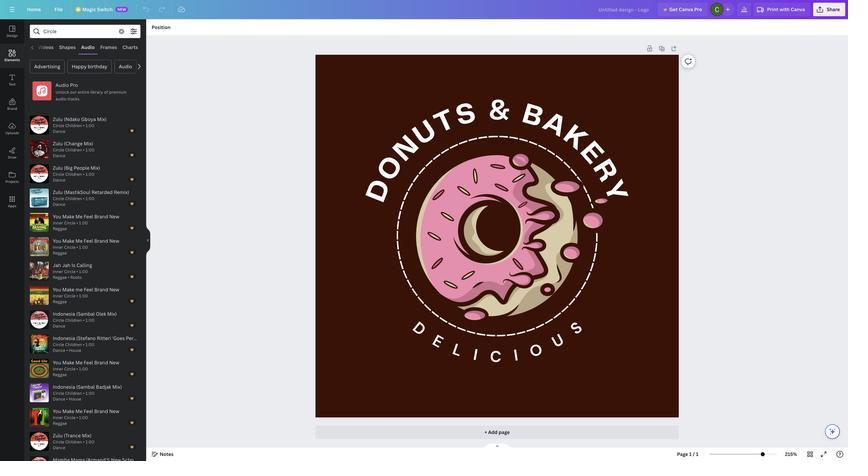 Task type: describe. For each thing, give the bounding box(es) containing it.
children for zulu (trance mix)
[[65, 440, 82, 446]]

me
[[76, 287, 83, 293]]

0 vertical spatial s
[[454, 100, 479, 131]]

is
[[72, 262, 75, 269]]

house for (sambal
[[69, 397, 81, 403]]

1:00 down zulu (mastiksoul retarded remix)
[[85, 196, 94, 202]]

dance for indonesia (sambal olek mix)
[[53, 324, 65, 329]]

&
[[489, 98, 511, 126]]

1 vertical spatial audio button
[[114, 60, 137, 73]]

inner inside inner circle • 1:00 reggae • roots
[[53, 269, 63, 275]]

1:00 down indonesia (sambal olek mix)
[[85, 318, 94, 324]]

• for 'dance, house, 60 seconds' 'element' associated with (sambal
[[83, 391, 84, 397]]

dance for zulu (ndako gboya mix)
[[53, 129, 65, 134]]

zulu for zulu (ndako gboya mix)
[[53, 116, 63, 123]]

videos button
[[35, 41, 56, 54]]

2 jah from the left
[[62, 262, 70, 269]]

mix) for badjak
[[112, 384, 122, 391]]

photos button
[[13, 41, 35, 54]]

frames button
[[97, 41, 120, 54]]

n
[[390, 132, 425, 167]]

dance for zulu (trance mix)
[[53, 446, 65, 451]]

print with canva button
[[754, 3, 811, 16]]

zulu for zulu (trance mix)
[[53, 433, 63, 439]]

5 make from the top
[[62, 409, 74, 415]]

audio tracks.
[[56, 96, 80, 102]]

inner circle • 1:00 reggae • roots
[[53, 269, 88, 281]]

add
[[488, 430, 498, 436]]

text
[[9, 82, 16, 87]]

canva inside dropdown button
[[791, 6, 805, 13]]

6 inner from the top
[[53, 416, 63, 421]]

circle children • 1:00 dance • house for (stefano
[[53, 342, 94, 354]]

s inside o u s
[[566, 318, 586, 340]]

+ add page
[[485, 430, 510, 436]]

share
[[827, 6, 840, 13]]

roots
[[70, 275, 82, 281]]

1:00 down zulu (change mix)
[[85, 147, 94, 153]]

design button
[[0, 19, 24, 44]]

elements button
[[0, 44, 24, 68]]

videos
[[38, 44, 54, 50]]

(trance
[[64, 433, 81, 439]]

charts button
[[120, 41, 141, 54]]

notes button
[[149, 450, 176, 461]]

frames
[[100, 44, 117, 50]]

file button
[[49, 3, 68, 16]]

pro inside 'audio pro unlock our entire library of premium audio tracks.'
[[70, 82, 78, 88]]

uploads
[[5, 131, 19, 135]]

library
[[90, 90, 103, 95]]

3 reggae, 60 seconds element from the top
[[53, 294, 88, 305]]

indonesia (sambal olek mix)
[[53, 311, 117, 318]]

unlock
[[56, 90, 69, 95]]

magic switch
[[82, 6, 113, 13]]

audio pro unlock our entire library of premium audio tracks.
[[56, 82, 127, 102]]

indonesia for indonesia (stefano ritteri 'goes percussive' remix)
[[53, 336, 75, 342]]

• for 5th reggae, 60 seconds element from the top of the page
[[76, 416, 78, 421]]

1:00 inside inner circle • 1:00 reggae • roots
[[79, 269, 88, 275]]

(sambal for badjak
[[76, 384, 95, 391]]

people
[[74, 165, 89, 171]]

happy birthday
[[72, 63, 107, 70]]

share button
[[813, 3, 846, 16]]

• for dance, 60 seconds element related to (sambal
[[83, 318, 84, 324]]

t
[[431, 106, 460, 139]]

• for 5th reggae, 60 seconds element from the bottom
[[76, 221, 78, 226]]

indonesia (sambal badjak mix)
[[53, 384, 122, 391]]

get canva pro
[[670, 6, 702, 13]]

circle children • 1:00 dance for (mastiksoul
[[53, 196, 94, 208]]

pro inside button
[[694, 6, 702, 13]]

with
[[780, 6, 790, 13]]

projects
[[5, 179, 19, 184]]

2 you make me feel brand new from the top
[[53, 238, 119, 244]]

draw button
[[0, 141, 24, 166]]

audio inside 'audio pro unlock our entire library of premium audio tracks.'
[[56, 82, 69, 88]]

b
[[520, 101, 546, 133]]

u inside o u s
[[548, 330, 567, 353]]

feel for third reggae, 60 seconds element from the bottom of the page
[[84, 287, 93, 293]]

main menu bar
[[0, 0, 848, 19]]

dance for zulu (change mix)
[[53, 153, 65, 159]]

get canva pro button
[[658, 3, 708, 16]]

• for (change dance, 60 seconds element
[[83, 147, 84, 153]]

inner circle • 1:00 reggae for third reggae, 60 seconds element from the bottom of the page
[[53, 294, 88, 305]]

side panel tab list
[[0, 19, 24, 214]]

o u s
[[527, 318, 586, 363]]

mix) for gboya
[[97, 116, 107, 123]]

apps button
[[0, 190, 24, 214]]

1:00 up (trance
[[79, 416, 88, 421]]

zulu (trance mix)
[[53, 433, 91, 439]]

you for 5th reggae, 60 seconds element from the bottom
[[53, 214, 61, 220]]

• for dance, 60 seconds element corresponding to (ndako
[[83, 123, 84, 129]]

circle children • 1:00 dance for (ndako
[[53, 123, 94, 134]]

3 you make me feel brand new from the top
[[53, 360, 119, 366]]

our
[[70, 90, 77, 95]]

entire
[[78, 90, 89, 95]]

1:00 up calling
[[79, 245, 88, 251]]

shapes
[[59, 44, 76, 50]]

show pages image
[[481, 444, 514, 449]]

5 new from the top
[[109, 409, 119, 415]]

happy birthday button
[[67, 60, 112, 73]]

1 you make me feel brand new from the top
[[53, 214, 119, 220]]

(stefano
[[76, 336, 96, 342]]

ritteri
[[97, 336, 111, 342]]

dance, 60 seconds element for (ndako
[[53, 123, 94, 135]]

1:00 down "indonesia (sambal badjak mix)"
[[85, 391, 94, 397]]

new
[[117, 7, 126, 12]]

text button
[[0, 68, 24, 92]]

feel for second reggae, 60 seconds element from the bottom
[[84, 360, 93, 366]]

indonesia (stefano ritteri 'goes percussive' remix)
[[53, 336, 168, 342]]

notes
[[160, 452, 174, 458]]

dance for zulu (mastiksoul retarded remix)
[[53, 202, 65, 208]]

children for zulu (big people mix)
[[65, 172, 82, 178]]

me for fourth reggae, 60 seconds element from the bottom of the page
[[76, 238, 83, 244]]

• for second reggae, 60 seconds element from the bottom
[[76, 367, 78, 373]]

jah jah is calling
[[53, 262, 92, 269]]

1 horizontal spatial i
[[512, 346, 519, 367]]

c
[[490, 347, 501, 368]]

(sambal for olek
[[76, 311, 95, 318]]

• for dance, 60 seconds element for (big
[[83, 172, 84, 178]]

retarded
[[92, 189, 113, 196]]

a
[[539, 108, 571, 143]]

you for 5th reggae, 60 seconds element from the top of the page
[[53, 409, 61, 415]]

home link
[[22, 3, 46, 16]]

1 new from the top
[[109, 214, 119, 220]]

position
[[152, 24, 171, 30]]

zulu for zulu (big people mix)
[[53, 165, 63, 171]]

4 reggae, 60 seconds element from the top
[[53, 367, 88, 379]]

you make me feel brand new
[[53, 287, 119, 293]]

dance, 60 seconds element for (trance
[[53, 440, 94, 452]]

inner circle • 1:00 reggae for fourth reggae, 60 seconds element from the bottom of the page
[[53, 245, 88, 256]]

toggle play audio track preview image
[[30, 457, 49, 462]]

(big
[[64, 165, 73, 171]]

advertising button
[[30, 60, 65, 73]]

y
[[598, 177, 632, 206]]

circle children • 1:00 dance for (trance
[[53, 440, 94, 451]]

• for dance, 60 seconds element associated with (trance
[[83, 440, 84, 446]]

1 horizontal spatial remix)
[[153, 336, 168, 342]]

• for (mastiksoul's dance, 60 seconds element
[[83, 196, 84, 202]]

advertising
[[34, 63, 60, 70]]

gboya
[[81, 116, 96, 123]]

e inside d e l
[[429, 331, 447, 353]]

inner circle • 1:00 reggae for 5th reggae, 60 seconds element from the bottom
[[53, 221, 88, 232]]

0 vertical spatial audio button
[[78, 41, 97, 54]]

o for o u s
[[527, 340, 545, 363]]

+ add page button
[[316, 426, 679, 440]]

Search elements search field
[[43, 25, 115, 38]]

2 inner from the top
[[53, 245, 63, 251]]

get
[[670, 6, 678, 13]]

children for zulu (mastiksoul retarded remix)
[[65, 196, 82, 202]]

photos
[[16, 44, 33, 50]]

215% button
[[780, 450, 802, 461]]



Task type: vqa. For each thing, say whether or not it's contained in the screenshot.
the bottommost Audio
yes



Task type: locate. For each thing, give the bounding box(es) containing it.
pro right get
[[694, 6, 702, 13]]

d inside d e l
[[408, 318, 430, 341]]

5 circle children • 1:00 dance from the top
[[53, 318, 94, 329]]

remix)
[[114, 189, 129, 196], [153, 336, 168, 342]]

audio down search elements search field
[[81, 44, 95, 50]]

children down (change at the top left of the page
[[65, 147, 82, 153]]

jah left is
[[62, 262, 70, 269]]

dance for indonesia (stefano ritteri 'goes percussive' remix)
[[53, 348, 65, 354]]

2 1 from the left
[[696, 452, 699, 458]]

magic
[[82, 6, 96, 13]]

2 new from the top
[[109, 238, 119, 244]]

0 vertical spatial indonesia
[[53, 311, 75, 318]]

audio button down search elements search field
[[78, 41, 97, 54]]

you make me feel brand new
[[53, 214, 119, 220], [53, 238, 119, 244], [53, 360, 119, 366], [53, 409, 119, 415]]

0 vertical spatial e
[[575, 138, 608, 170]]

2 reggae from the top
[[53, 251, 67, 256]]

2 (sambal from the top
[[76, 384, 95, 391]]

• for 'dance, house, 60 seconds' 'element' associated with (stefano
[[83, 342, 84, 348]]

0 vertical spatial d
[[363, 176, 397, 206]]

d for d e l
[[408, 318, 430, 341]]

you make me feel brand new down "indonesia (sambal badjak mix)"
[[53, 409, 119, 415]]

(sambal left the olek
[[76, 311, 95, 318]]

dance, house, 60 seconds element down "indonesia (sambal badjak mix)"
[[53, 391, 94, 403]]

circle children • 1:00 dance • house down "indonesia (sambal badjak mix)"
[[53, 391, 94, 403]]

2 circle children • 1:00 dance • house from the top
[[53, 391, 94, 403]]

s
[[454, 100, 479, 131], [566, 318, 586, 340]]

2 inner circle • 1:00 reggae from the top
[[53, 245, 88, 256]]

children down zulu (big people mix)
[[65, 172, 82, 178]]

(change
[[64, 140, 83, 147]]

audio button down the charts button
[[114, 60, 137, 73]]

1 vertical spatial u
[[548, 330, 567, 353]]

you make me feel brand new down zulu (mastiksoul retarded remix)
[[53, 214, 119, 220]]

i
[[471, 345, 479, 366], [512, 346, 519, 367]]

canva inside button
[[679, 6, 693, 13]]

d
[[363, 176, 397, 206], [408, 318, 430, 341]]

mix) for olek
[[107, 311, 117, 318]]

4 dance from the top
[[53, 202, 65, 208]]

1 house from the top
[[69, 348, 81, 354]]

children down indonesia (sambal olek mix)
[[65, 318, 82, 324]]

1 horizontal spatial e
[[575, 138, 608, 170]]

1 1 from the left
[[689, 452, 692, 458]]

me for second reggae, 60 seconds element from the bottom
[[76, 360, 83, 366]]

1:00 down (mastiksoul
[[79, 221, 88, 226]]

canva
[[679, 6, 693, 13], [791, 6, 805, 13]]

me for 5th reggae, 60 seconds element from the top of the page
[[76, 409, 83, 415]]

1 vertical spatial remix)
[[153, 336, 168, 342]]

circle children • 1:00 dance down (change at the top left of the page
[[53, 147, 94, 159]]

2 reggae, 60 seconds element from the top
[[53, 245, 88, 257]]

print
[[767, 6, 779, 13]]

1 me from the top
[[76, 214, 83, 220]]

make
[[62, 214, 74, 220], [62, 238, 74, 244], [62, 287, 74, 293], [62, 360, 74, 366], [62, 409, 74, 415]]

children down (stefano at the left
[[65, 342, 82, 348]]

2 zulu from the top
[[53, 140, 63, 147]]

1 (sambal from the top
[[76, 311, 95, 318]]

1 horizontal spatial audio button
[[114, 60, 137, 73]]

0 vertical spatial audio
[[81, 44, 95, 50]]

3 children from the top
[[65, 172, 82, 178]]

1:00 down people
[[85, 172, 94, 178]]

4 feel from the top
[[84, 360, 93, 366]]

1 dance, house, 60 seconds element from the top
[[53, 342, 94, 354]]

(sambal left the badjak
[[76, 384, 95, 391]]

4 you from the top
[[53, 360, 61, 366]]

1 horizontal spatial 1
[[696, 452, 699, 458]]

1 vertical spatial s
[[566, 318, 586, 340]]

zulu
[[53, 116, 63, 123], [53, 140, 63, 147], [53, 165, 63, 171], [53, 189, 63, 196], [53, 433, 63, 439]]

4 circle children • 1:00 dance from the top
[[53, 196, 94, 208]]

1 canva from the left
[[679, 6, 693, 13]]

6 children from the top
[[65, 342, 82, 348]]

circle children • 1:00 dance • house down (stefano at the left
[[53, 342, 94, 354]]

1 dance, 60 seconds element from the top
[[53, 123, 94, 135]]

2 me from the top
[[76, 238, 83, 244]]

3 me from the top
[[76, 360, 83, 366]]

4 dance, 60 seconds element from the top
[[53, 196, 94, 208]]

dance for indonesia (sambal badjak mix)
[[53, 397, 65, 403]]

0 horizontal spatial pro
[[70, 82, 78, 88]]

circle children • 1:00 dance for (change
[[53, 147, 94, 159]]

dance, 60 seconds element
[[53, 123, 94, 135], [53, 147, 94, 159], [53, 172, 94, 183], [53, 196, 94, 208], [53, 318, 94, 330], [53, 440, 94, 452]]

zulu left (change at the top left of the page
[[53, 140, 63, 147]]

reggae, 60 seconds element
[[53, 221, 88, 232], [53, 245, 88, 257], [53, 294, 88, 305], [53, 367, 88, 379], [53, 416, 88, 427]]

circle children • 1:00 dance down (ndako
[[53, 123, 94, 134]]

1 left / on the right bottom
[[689, 452, 692, 458]]

you make me feel brand new down (stefano at the left
[[53, 360, 119, 366]]

2 canva from the left
[[791, 6, 805, 13]]

draw
[[8, 155, 16, 160]]

3 you from the top
[[53, 287, 61, 293]]

me down (mastiksoul
[[76, 214, 83, 220]]

make down (mastiksoul
[[62, 214, 74, 220]]

me down (stefano at the left
[[76, 360, 83, 366]]

e
[[575, 138, 608, 170], [429, 331, 447, 353]]

1:00 down calling
[[79, 269, 88, 275]]

feel right me
[[84, 287, 93, 293]]

pro up our
[[70, 82, 78, 88]]

inner circle • 1:00 reggae
[[53, 221, 88, 232], [53, 245, 88, 256], [53, 294, 88, 305], [53, 367, 88, 378], [53, 416, 88, 427]]

dance, 60 seconds element for (mastiksoul
[[53, 196, 94, 208]]

4 zulu from the top
[[53, 189, 63, 196]]

/
[[693, 452, 695, 458]]

zulu for zulu (mastiksoul retarded remix)
[[53, 189, 63, 196]]

mix) for people
[[91, 165, 100, 171]]

r
[[588, 156, 622, 187]]

feel down "indonesia (sambal badjak mix)"
[[84, 409, 93, 415]]

calling
[[77, 262, 92, 269]]

switch
[[97, 6, 113, 13]]

4 make from the top
[[62, 360, 74, 366]]

feel for 5th reggae, 60 seconds element from the top of the page
[[84, 409, 93, 415]]

3 dance from the top
[[53, 177, 65, 183]]

3 inner circle • 1:00 reggae from the top
[[53, 294, 88, 305]]

zulu (big people mix)
[[53, 165, 100, 171]]

1 horizontal spatial u
[[548, 330, 567, 353]]

new
[[109, 214, 119, 220], [109, 238, 119, 244], [109, 287, 119, 293], [109, 360, 119, 366], [109, 409, 119, 415]]

canva right with
[[791, 6, 805, 13]]

1 horizontal spatial audio
[[81, 44, 95, 50]]

children for zulu (ndako gboya mix)
[[65, 123, 82, 129]]

dance, 60 seconds element for (change
[[53, 147, 94, 159]]

happy
[[72, 63, 87, 70]]

o inside o u s
[[527, 340, 545, 363]]

7 dance from the top
[[53, 397, 65, 403]]

6 reggae from the top
[[53, 421, 67, 427]]

u
[[409, 117, 442, 151], [548, 330, 567, 353]]

4 new from the top
[[109, 360, 119, 366]]

make left me
[[62, 287, 74, 293]]

6 dance from the top
[[53, 348, 65, 354]]

o for o
[[373, 152, 409, 186]]

indonesia for indonesia (sambal olek mix)
[[53, 311, 75, 318]]

children for indonesia (stefano ritteri 'goes percussive' remix)
[[65, 342, 82, 348]]

5 dance from the top
[[53, 324, 65, 329]]

dance, 60 seconds element for (big
[[53, 172, 94, 183]]

inner
[[53, 221, 63, 226], [53, 245, 63, 251], [53, 269, 63, 275], [53, 294, 63, 299], [53, 367, 63, 373], [53, 416, 63, 421]]

dance, 60 seconds element down zulu (big people mix)
[[53, 172, 94, 183]]

1:00 down you make me feel brand new
[[79, 294, 88, 299]]

mix) right people
[[91, 165, 100, 171]]

4 you make me feel brand new from the top
[[53, 409, 119, 415]]

brand inside brand button
[[7, 106, 17, 111]]

uploads button
[[0, 117, 24, 141]]

percussive'
[[126, 336, 152, 342]]

5 dance, 60 seconds element from the top
[[53, 318, 94, 330]]

apps
[[8, 204, 16, 209]]

reggae
[[53, 226, 67, 232], [53, 251, 67, 256], [53, 275, 67, 281], [53, 299, 67, 305], [53, 372, 67, 378], [53, 421, 67, 427]]

2 dance from the top
[[53, 153, 65, 159]]

page
[[677, 452, 688, 458]]

1 reggae, 60 seconds element from the top
[[53, 221, 88, 232]]

5 children from the top
[[65, 318, 82, 324]]

• for fourth reggae, 60 seconds element from the bottom of the page
[[76, 245, 78, 251]]

0 horizontal spatial e
[[429, 331, 447, 353]]

1 circle children • 1:00 dance • house from the top
[[53, 342, 94, 354]]

dance, 60 seconds element down (ndako
[[53, 123, 94, 135]]

inner circle • 1:00 reggae for second reggae, 60 seconds element from the bottom
[[53, 367, 88, 378]]

indonesia for indonesia (sambal badjak mix)
[[53, 384, 75, 391]]

shapes button
[[56, 41, 78, 54]]

4 me from the top
[[76, 409, 83, 415]]

2 children from the top
[[65, 147, 82, 153]]

0 vertical spatial dance, house, 60 seconds element
[[53, 342, 94, 354]]

circle children • 1:00 dance down (trance
[[53, 440, 94, 451]]

+
[[485, 430, 487, 436]]

5 zulu from the top
[[53, 433, 63, 439]]

dance, 60 seconds element down (change at the top left of the page
[[53, 147, 94, 159]]

1 jah from the left
[[53, 262, 61, 269]]

make up zulu (trance mix)
[[62, 409, 74, 415]]

brand
[[7, 106, 17, 111], [94, 214, 108, 220], [94, 238, 108, 244], [94, 287, 108, 293], [94, 360, 108, 366], [94, 409, 108, 415]]

1 reggae from the top
[[53, 226, 67, 232]]

feel for 5th reggae, 60 seconds element from the bottom
[[84, 214, 93, 220]]

feel up "indonesia (sambal badjak mix)"
[[84, 360, 93, 366]]

4 inner circle • 1:00 reggae from the top
[[53, 367, 88, 378]]

1 horizontal spatial s
[[566, 318, 586, 340]]

1 horizontal spatial jah
[[62, 262, 70, 269]]

2 feel from the top
[[84, 238, 93, 244]]

elements
[[4, 58, 20, 62]]

feel down zulu (mastiksoul retarded remix)
[[84, 214, 93, 220]]

l
[[450, 340, 465, 362]]

you make me feel brand new up calling
[[53, 238, 119, 244]]

me up calling
[[76, 238, 83, 244]]

dance, house, 60 seconds element
[[53, 342, 94, 354], [53, 391, 94, 403]]

4 reggae from the top
[[53, 299, 67, 305]]

7 children from the top
[[65, 391, 82, 397]]

2 indonesia from the top
[[53, 336, 75, 342]]

circle children • 1:00 dance for (sambal
[[53, 318, 94, 329]]

0 vertical spatial house
[[69, 348, 81, 354]]

1 vertical spatial dance, house, 60 seconds element
[[53, 391, 94, 403]]

remix) right retarded
[[114, 189, 129, 196]]

1:00 up "indonesia (sambal badjak mix)"
[[79, 367, 88, 373]]

1 vertical spatial e
[[429, 331, 447, 353]]

file
[[54, 6, 63, 13]]

1 horizontal spatial canva
[[791, 6, 805, 13]]

mix)
[[97, 116, 107, 123], [84, 140, 93, 147], [91, 165, 100, 171], [107, 311, 117, 318], [112, 384, 122, 391], [82, 433, 91, 439]]

•
[[83, 123, 84, 129], [83, 147, 84, 153], [83, 172, 84, 178], [83, 196, 84, 202], [76, 221, 78, 226], [76, 245, 78, 251], [76, 269, 78, 275], [68, 275, 69, 281], [76, 294, 78, 299], [83, 318, 84, 324], [83, 342, 84, 348], [66, 348, 68, 354], [76, 367, 78, 373], [83, 391, 84, 397], [66, 397, 68, 403], [76, 416, 78, 421], [83, 440, 84, 446]]

birthday
[[88, 63, 107, 70]]

1
[[689, 452, 692, 458], [696, 452, 699, 458]]

children for zulu (change mix)
[[65, 147, 82, 153]]

reggae, roots, 60 seconds element
[[53, 269, 88, 281]]

children down "indonesia (sambal badjak mix)"
[[65, 391, 82, 397]]

charts
[[122, 44, 138, 50]]

1 circle children • 1:00 dance from the top
[[53, 123, 94, 134]]

premium
[[109, 90, 127, 95]]

1 indonesia from the top
[[53, 311, 75, 318]]

make up "indonesia (sambal badjak mix)"
[[62, 360, 74, 366]]

0 horizontal spatial jah
[[53, 262, 61, 269]]

canva right get
[[679, 6, 693, 13]]

0 horizontal spatial o
[[373, 152, 409, 186]]

0 horizontal spatial s
[[454, 100, 479, 131]]

jah up inner circle • 1:00 reggae • roots
[[53, 262, 61, 269]]

dance, 60 seconds element down indonesia (sambal olek mix)
[[53, 318, 94, 330]]

remix) right the percussive'
[[153, 336, 168, 342]]

8 dance from the top
[[53, 446, 65, 451]]

4 children from the top
[[65, 196, 82, 202]]

1 vertical spatial indonesia
[[53, 336, 75, 342]]

1 vertical spatial audio
[[119, 63, 132, 70]]

2 dance, house, 60 seconds element from the top
[[53, 391, 94, 403]]

hide image
[[146, 224, 150, 257]]

3 indonesia from the top
[[53, 384, 75, 391]]

circle children • 1:00 dance down (mastiksoul
[[53, 196, 94, 208]]

• for third reggae, 60 seconds element from the bottom of the page
[[76, 294, 78, 299]]

circle children • 1:00 dance
[[53, 123, 94, 134], [53, 147, 94, 159], [53, 172, 94, 183], [53, 196, 94, 208], [53, 318, 94, 329], [53, 440, 94, 451]]

0 horizontal spatial audio
[[56, 82, 69, 88]]

me up (trance
[[76, 409, 83, 415]]

5 reggae, 60 seconds element from the top
[[53, 416, 88, 427]]

3 circle children • 1:00 dance from the top
[[53, 172, 94, 183]]

5 reggae from the top
[[53, 372, 67, 378]]

1 inner circle • 1:00 reggae from the top
[[53, 221, 88, 232]]

d for d
[[363, 176, 397, 206]]

215%
[[785, 452, 797, 458]]

dance, 60 seconds element down (trance
[[53, 440, 94, 452]]

6 circle children • 1:00 dance from the top
[[53, 440, 94, 451]]

make up jah jah is calling
[[62, 238, 74, 244]]

circle inside inner circle • 1:00 reggae • roots
[[64, 269, 75, 275]]

you for third reggae, 60 seconds element from the bottom of the page
[[53, 287, 61, 293]]

1 vertical spatial d
[[408, 318, 430, 341]]

circle children • 1:00 dance down zulu (big people mix)
[[53, 172, 94, 183]]

house down "indonesia (sambal badjak mix)"
[[69, 397, 81, 403]]

2 circle children • 1:00 dance from the top
[[53, 147, 94, 159]]

0 vertical spatial pro
[[694, 6, 702, 13]]

children down (trance
[[65, 440, 82, 446]]

0 horizontal spatial 1
[[689, 452, 692, 458]]

0 horizontal spatial remix)
[[114, 189, 129, 196]]

mix) right the olek
[[107, 311, 117, 318]]

k
[[559, 121, 592, 156]]

audio down the charts button
[[119, 63, 132, 70]]

3 zulu from the top
[[53, 165, 63, 171]]

reggae inside inner circle • 1:00 reggae • roots
[[53, 275, 67, 281]]

dance, 60 seconds element down (mastiksoul
[[53, 196, 94, 208]]

feel for fourth reggae, 60 seconds element from the bottom of the page
[[84, 238, 93, 244]]

olek
[[96, 311, 106, 318]]

mix) right the badjak
[[112, 384, 122, 391]]

0 horizontal spatial u
[[409, 117, 442, 151]]

dance, house, 60 seconds element for (sambal
[[53, 391, 94, 403]]

audio
[[81, 44, 95, 50], [119, 63, 132, 70], [56, 82, 69, 88]]

audio up unlock
[[56, 82, 69, 88]]

2 horizontal spatial audio
[[119, 63, 132, 70]]

2 house from the top
[[69, 397, 81, 403]]

zulu (ndako gboya mix)
[[53, 116, 107, 123]]

1 feel from the top
[[84, 214, 93, 220]]

1 zulu from the top
[[53, 116, 63, 123]]

1 horizontal spatial pro
[[694, 6, 702, 13]]

circle children • 1:00 dance for (big
[[53, 172, 94, 183]]

0 vertical spatial o
[[373, 152, 409, 186]]

i right c
[[512, 346, 519, 367]]

(mastiksoul
[[64, 189, 90, 196]]

feel up calling
[[84, 238, 93, 244]]

2 vertical spatial audio
[[56, 82, 69, 88]]

3 dance, 60 seconds element from the top
[[53, 172, 94, 183]]

0 horizontal spatial canva
[[679, 6, 693, 13]]

2 vertical spatial indonesia
[[53, 384, 75, 391]]

children down (ndako
[[65, 123, 82, 129]]

zulu left (big
[[53, 165, 63, 171]]

of
[[104, 90, 108, 95]]

brand button
[[0, 92, 24, 117]]

mix) right (change at the top left of the page
[[84, 140, 93, 147]]

1 inner from the top
[[53, 221, 63, 226]]

jah
[[53, 262, 61, 269], [62, 262, 70, 269]]

d e l
[[408, 318, 465, 362]]

1:00 down zulu (trance mix)
[[85, 440, 94, 446]]

position button
[[149, 22, 173, 33]]

• for reggae, roots, 60 seconds element
[[76, 269, 78, 275]]

1 horizontal spatial o
[[527, 340, 545, 363]]

0 vertical spatial remix)
[[114, 189, 129, 196]]

0 vertical spatial (sambal
[[76, 311, 95, 318]]

audio button
[[78, 41, 97, 54], [114, 60, 137, 73]]

dance, 60 seconds element for (sambal
[[53, 318, 94, 330]]

you for fourth reggae, 60 seconds element from the bottom of the page
[[53, 238, 61, 244]]

Design title text field
[[593, 3, 655, 16]]

house down (stefano at the left
[[69, 348, 81, 354]]

zulu left (mastiksoul
[[53, 189, 63, 196]]

'goes
[[112, 336, 125, 342]]

1 make from the top
[[62, 214, 74, 220]]

5 inner from the top
[[53, 367, 63, 373]]

zulu (mastiksoul retarded remix)
[[53, 189, 129, 196]]

1 vertical spatial circle children • 1:00 dance • house
[[53, 391, 94, 403]]

2 dance, 60 seconds element from the top
[[53, 147, 94, 159]]

children for indonesia (sambal olek mix)
[[65, 318, 82, 324]]

4 inner from the top
[[53, 294, 63, 299]]

3 make from the top
[[62, 287, 74, 293]]

indonesia
[[53, 311, 75, 318], [53, 336, 75, 342], [53, 384, 75, 391]]

circle children • 1:00 dance down indonesia (sambal olek mix)
[[53, 318, 94, 329]]

0 horizontal spatial d
[[363, 176, 397, 206]]

dance, house, 60 seconds element down (stefano at the left
[[53, 342, 94, 354]]

me for 5th reggae, 60 seconds element from the bottom
[[76, 214, 83, 220]]

1 horizontal spatial d
[[408, 318, 430, 341]]

1:00 down 'gboya'
[[85, 123, 94, 129]]

1 vertical spatial house
[[69, 397, 81, 403]]

3 new from the top
[[109, 287, 119, 293]]

canva assistant image
[[829, 428, 837, 437]]

zulu left (ndako
[[53, 116, 63, 123]]

page 1 / 1
[[677, 452, 699, 458]]

6 dance, 60 seconds element from the top
[[53, 440, 94, 452]]

zulu left (trance
[[53, 433, 63, 439]]

1 you from the top
[[53, 214, 61, 220]]

8 children from the top
[[65, 440, 82, 446]]

0 vertical spatial u
[[409, 117, 442, 151]]

print with canva
[[767, 6, 805, 13]]

1 vertical spatial pro
[[70, 82, 78, 88]]

1 dance from the top
[[53, 129, 65, 134]]

mix) right (trance
[[82, 433, 91, 439]]

mix) right 'gboya'
[[97, 116, 107, 123]]

3 feel from the top
[[84, 287, 93, 293]]

0 vertical spatial circle children • 1:00 dance • house
[[53, 342, 94, 354]]

2 you from the top
[[53, 238, 61, 244]]

dance for zulu (big people mix)
[[53, 177, 65, 183]]

house for (stefano
[[69, 348, 81, 354]]

zulu for zulu (change mix)
[[53, 140, 63, 147]]

5 inner circle • 1:00 reggae from the top
[[53, 416, 88, 427]]

2 make from the top
[[62, 238, 74, 244]]

projects button
[[0, 166, 24, 190]]

1 vertical spatial o
[[527, 340, 545, 363]]

5 feel from the top
[[84, 409, 93, 415]]

1 children from the top
[[65, 123, 82, 129]]

i right l
[[471, 345, 479, 366]]

3 inner from the top
[[53, 269, 63, 275]]

children down (mastiksoul
[[65, 196, 82, 202]]

page
[[499, 430, 510, 436]]

5 you from the top
[[53, 409, 61, 415]]

dance, house, 60 seconds element for (stefano
[[53, 342, 94, 354]]

0 horizontal spatial audio button
[[78, 41, 97, 54]]

0 horizontal spatial i
[[471, 345, 479, 366]]

1:00 down (stefano at the left
[[85, 342, 94, 348]]

1 vertical spatial (sambal
[[76, 384, 95, 391]]

children for indonesia (sambal badjak mix)
[[65, 391, 82, 397]]

1 right / on the right bottom
[[696, 452, 699, 458]]

circle children • 1:00 dance • house for (sambal
[[53, 391, 94, 403]]

you for second reggae, 60 seconds element from the bottom
[[53, 360, 61, 366]]

you
[[53, 214, 61, 220], [53, 238, 61, 244], [53, 287, 61, 293], [53, 360, 61, 366], [53, 409, 61, 415]]

3 reggae from the top
[[53, 275, 67, 281]]

1:00
[[85, 123, 94, 129], [85, 147, 94, 153], [85, 172, 94, 178], [85, 196, 94, 202], [79, 221, 88, 226], [79, 245, 88, 251], [79, 269, 88, 275], [79, 294, 88, 299], [85, 318, 94, 324], [85, 342, 94, 348], [79, 367, 88, 373], [85, 391, 94, 397], [79, 416, 88, 421], [85, 440, 94, 446]]

inner circle • 1:00 reggae for 5th reggae, 60 seconds element from the top of the page
[[53, 416, 88, 427]]



